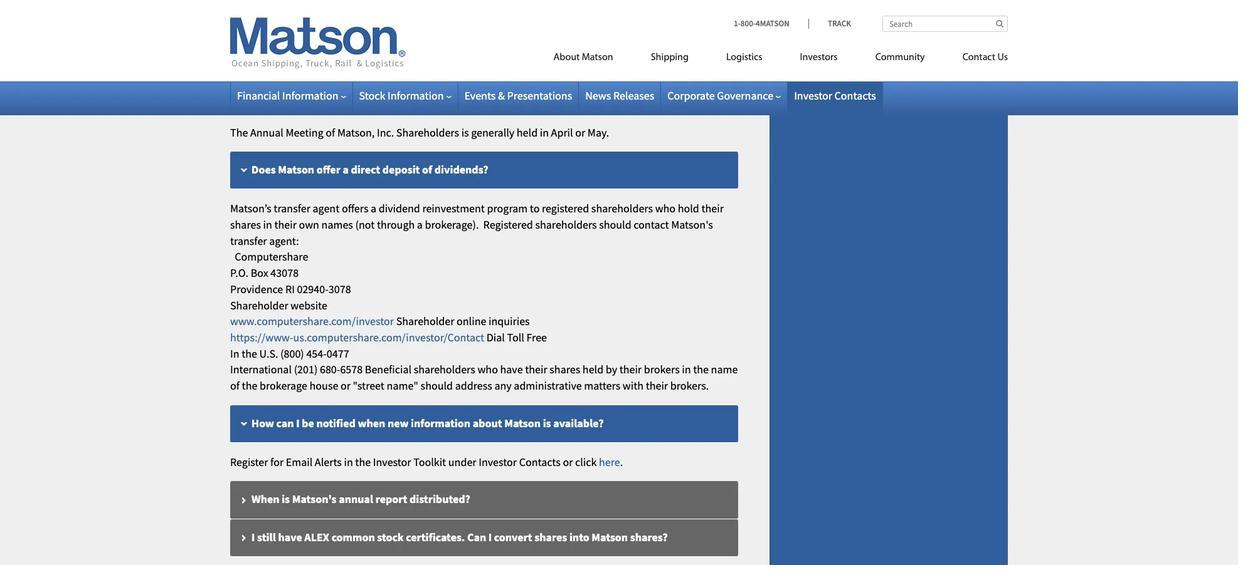 Task type: vqa. For each thing, say whether or not it's contained in the screenshot.
Close
no



Task type: describe. For each thing, give the bounding box(es) containing it.
or inside 'how can i be notified when new information about matson is available?' 'tab panel'
[[563, 455, 573, 470]]

of inside matson's transfer agent offers a dividend reinvestment program to registered shareholders who hold their shares in their own names (not through a brokerage).  registered shareholders should contact matson's transfer agent: computershare p.o. box 43078 providence ri 02940-3078 shareholder website www.computershare.com/investor shareholder online inquiries https://www-us.computershare.com/investor/contact dial toll free in the u.s. (800) 454-0477 international (201) 680-6578  beneficial shareholders who have their shares held by their brokers in the name of the brokerage house or "street name" should address any administrative matters with their brokers.
[[230, 379, 240, 393]]

0477 inside https://www-us.computershare.com/investor/contact in the u.s. (800) 454-0477 international (201) 680-6578  beneficial shareholders who have their shares held by their brokers in the name of the brokerage house or "street name" should address any administrative matters with their brokers.
[[327, 17, 349, 31]]

into
[[570, 531, 590, 545]]

stock
[[377, 531, 404, 545]]

by inside https://www-us.computershare.com/investor/contact in the u.s. (800) 454-0477 international (201) 680-6578  beneficial shareholders who have their shares held by their brokers in the name of the brokerage house or "street name" should address any administrative matters with their brokers.
[[606, 33, 617, 47]]

brokers inside https://www-us.computershare.com/investor/contact in the u.s. (800) 454-0477 international (201) 680-6578  beneficial shareholders who have their shares held by their brokers in the name of the brokerage house or "street name" should address any administrative matters with their brokers.
[[644, 33, 680, 47]]

have inside tab
[[278, 531, 302, 545]]

register for email alerts in the investor toolkit under investor contacts or click here .
[[230, 455, 623, 470]]

meeting inside tab panel
[[286, 125, 324, 140]]

0 horizontal spatial investor
[[373, 455, 411, 470]]

matson's transfer agent offers a dividend reinvestment program to registered shareholders who hold their shares in their own names (not through a brokerage).  registered shareholders should contact matson's transfer agent: computershare p.o. box 43078 providence ri 02940-3078 shareholder website www.computershare.com/investor shareholder online inquiries https://www-us.computershare.com/investor/contact dial toll free in the u.s. (800) 454-0477 international (201) 680-6578  beneficial shareholders who have their shares held by their brokers in the name of the brokerage house or "street name" should address any administrative matters with their brokers.
[[230, 202, 738, 393]]

contact
[[963, 53, 996, 63]]

about
[[554, 53, 580, 63]]

any inside matson's transfer agent offers a dividend reinvestment program to registered shareholders who hold their shares in their own names (not through a brokerage).  registered shareholders should contact matson's transfer agent: computershare p.o. box 43078 providence ri 02940-3078 shareholder website www.computershare.com/investor shareholder online inquiries https://www-us.computershare.com/investor/contact dial toll free in the u.s. (800) 454-0477 international (201) 680-6578  beneficial shareholders who have their shares held by their brokers in the name of the brokerage house or "street name" should address any administrative matters with their brokers.
[[495, 379, 512, 393]]

when is matson's annual meeting of shareholders? tab panel
[[230, 125, 739, 141]]

is inside tab
[[282, 86, 290, 101]]

1 horizontal spatial contacts
[[835, 88, 876, 103]]

(201) inside matson's transfer agent offers a dividend reinvestment program to registered shareholders who hold their shares in their own names (not through a brokerage).  registered shareholders should contact matson's transfer agent: computershare p.o. box 43078 providence ri 02940-3078 shareholder website www.computershare.com/investor shareholder online inquiries https://www-us.computershare.com/investor/contact dial toll free in the u.s. (800) 454-0477 international (201) 680-6578  beneficial shareholders who have their shares held by their brokers in the name of the brokerage house or "street name" should address any administrative matters with their brokers.
[[294, 363, 318, 377]]

stock information
[[359, 88, 444, 103]]

6578 inside https://www-us.computershare.com/investor/contact in the u.s. (800) 454-0477 international (201) 680-6578  beneficial shareholders who have their shares held by their brokers in the name of the brokerage house or "street name" should address any administrative matters with their brokers.
[[340, 33, 363, 47]]

us.computershare.com/investor/contact inside matson's transfer agent offers a dividend reinvestment program to registered shareholders who hold their shares in their own names (not through a brokerage).  registered shareholders should contact matson's transfer agent: computershare p.o. box 43078 providence ri 02940-3078 shareholder website www.computershare.com/investor shareholder online inquiries https://www-us.computershare.com/investor/contact dial toll free in the u.s. (800) 454-0477 international (201) 680-6578  beneficial shareholders who have their shares held by their brokers in the name of the brokerage house or "street name" should address any administrative matters with their brokers.
[[293, 331, 485, 345]]

for
[[271, 455, 284, 470]]

shipping link
[[632, 46, 708, 72]]

financial information link
[[237, 88, 346, 103]]

offers
[[342, 202, 369, 216]]

us
[[998, 53, 1008, 63]]

track
[[828, 18, 851, 29]]

shares down matson's
[[230, 218, 261, 232]]

new
[[388, 416, 409, 431]]

financial
[[237, 88, 280, 103]]

through
[[377, 218, 415, 232]]

financial information
[[237, 88, 339, 103]]

stock information link
[[359, 88, 451, 103]]

presentations
[[507, 88, 572, 103]]

international inside matson's transfer agent offers a dividend reinvestment program to registered shareholders who hold their shares in their own names (not through a brokerage).  registered shareholders should contact matson's transfer agent: computershare p.o. box 43078 providence ri 02940-3078 shareholder website www.computershare.com/investor shareholder online inquiries https://www-us.computershare.com/investor/contact dial toll free in the u.s. (800) 454-0477 international (201) 680-6578  beneficial shareholders who have their shares held by their brokers in the name of the brokerage house or "street name" should address any administrative matters with their brokers.
[[230, 363, 292, 377]]

matters inside matson's transfer agent offers a dividend reinvestment program to registered shareholders who hold their shares in their own names (not through a brokerage).  registered shareholders should contact matson's transfer agent: computershare p.o. box 43078 providence ri 02940-3078 shareholder website www.computershare.com/investor shareholder online inquiries https://www-us.computershare.com/investor/contact dial toll free in the u.s. (800) 454-0477 international (201) 680-6578  beneficial shareholders who have their shares held by their brokers in the name of the brokerage house or "street name" should address any administrative matters with their brokers.
[[584, 379, 621, 393]]

contact us
[[963, 53, 1008, 63]]

800-
[[741, 18, 756, 29]]

notified
[[317, 416, 356, 431]]

dividend
[[379, 202, 420, 216]]

brokers inside matson's transfer agent offers a dividend reinvestment program to registered shareholders who hold their shares in their own names (not through a brokerage).  registered shareholders should contact matson's transfer agent: computershare p.o. box 43078 providence ri 02940-3078 shareholder website www.computershare.com/investor shareholder online inquiries https://www-us.computershare.com/investor/contact dial toll free in the u.s. (800) 454-0477 international (201) 680-6578  beneficial shareholders who have their shares held by their brokers in the name of the brokerage house or "street name" should address any administrative matters with their brokers.
[[644, 363, 680, 377]]

annual inside the "when is matson's annual meeting of shareholders?" tab
[[339, 86, 374, 101]]

address inside matson's transfer agent offers a dividend reinvestment program to registered shareholders who hold their shares in their own names (not through a brokerage).  registered shareholders should contact matson's transfer agent: computershare p.o. box 43078 providence ri 02940-3078 shareholder website www.computershare.com/investor shareholder online inquiries https://www-us.computershare.com/investor/contact dial toll free in the u.s. (800) 454-0477 international (201) 680-6578  beneficial shareholders who have their shares held by their brokers in the name of the brokerage house or "street name" should address any administrative matters with their brokers.
[[455, 379, 492, 393]]

2 vertical spatial a
[[417, 218, 423, 232]]

toolkit
[[414, 455, 446, 470]]

matson inside tab
[[505, 416, 541, 431]]

of inside https://www-us.computershare.com/investor/contact in the u.s. (800) 454-0477 international (201) 680-6578  beneficial shareholders who have their shares held by their brokers in the name of the brokerage house or "street name" should address any administrative matters with their brokers.
[[230, 49, 240, 63]]

(201) inside https://www-us.computershare.com/investor/contact in the u.s. (800) 454-0477 international (201) 680-6578  beneficial shareholders who have their shares held by their brokers in the name of the brokerage house or "street name" should address any administrative matters with their brokers.
[[294, 33, 318, 47]]

i still have alex common stock certificates.  can i convert shares into matson shares? tab
[[230, 520, 739, 558]]

alerts
[[315, 455, 342, 470]]

online
[[457, 315, 487, 329]]

investor contacts link
[[794, 88, 876, 103]]

international inside https://www-us.computershare.com/investor/contact in the u.s. (800) 454-0477 international (201) 680-6578  beneficial shareholders who have their shares held by their brokers in the name of the brokerage house or "street name" should address any administrative matters with their brokers.
[[230, 33, 292, 47]]

about matson link
[[535, 46, 632, 72]]

corporate governance link
[[668, 88, 781, 103]]

information
[[411, 416, 471, 431]]

i inside tab
[[296, 416, 300, 431]]

releases
[[614, 88, 655, 103]]

agent:
[[269, 234, 299, 248]]

here
[[599, 455, 620, 470]]

0 horizontal spatial i
[[252, 531, 255, 545]]

or inside when is matson's annual meeting of shareholders? tab panel
[[576, 125, 586, 140]]

with inside https://www-us.computershare.com/investor/contact in the u.s. (800) 454-0477 international (201) 680-6578  beneficial shareholders who have their shares held by their brokers in the name of the brokerage house or "street name" should address any administrative matters with their brokers.
[[623, 49, 644, 63]]

here link
[[599, 455, 620, 470]]

deposit
[[383, 163, 420, 177]]

annual
[[339, 493, 373, 507]]

is down 'for'
[[282, 493, 290, 507]]

1-800-4matson link
[[734, 18, 809, 29]]

how can i be notified when new information about matson is available? tab
[[230, 406, 739, 443]]

shareholders up information
[[414, 363, 476, 377]]

brokers. inside matson's transfer agent offers a dividend reinvestment program to registered shareholders who hold their shares in their own names (not through a brokerage).  registered shareholders should contact matson's transfer agent: computershare p.o. box 43078 providence ri 02940-3078 shareholder website www.computershare.com/investor shareholder online inquiries https://www-us.computershare.com/investor/contact dial toll free in the u.s. (800) 454-0477 international (201) 680-6578  beneficial shareholders who have their shares held by their brokers in the name of the brokerage house or "street name" should address any administrative matters with their brokers.
[[671, 379, 709, 393]]

search image
[[996, 19, 1004, 28]]

1-800-4matson
[[734, 18, 790, 29]]

registered
[[484, 218, 533, 232]]

inquiries
[[489, 315, 530, 329]]

news
[[586, 88, 611, 103]]

shares inside tab
[[535, 531, 567, 545]]

administrative inside https://www-us.computershare.com/investor/contact in the u.s. (800) 454-0477 international (201) 680-6578  beneficial shareholders who have their shares held by their brokers in the name of the brokerage house or "street name" should address any administrative matters with their brokers.
[[514, 49, 582, 63]]

convert
[[494, 531, 533, 545]]

0 horizontal spatial transfer
[[230, 234, 267, 248]]

certificates.
[[406, 531, 465, 545]]

any inside https://www-us.computershare.com/investor/contact in the u.s. (800) 454-0477 international (201) 680-6578  beneficial shareholders who have their shares held by their brokers in the name of the brokerage house or "street name" should address any administrative matters with their brokers.
[[495, 49, 512, 63]]

https://www-us.computershare.com/investor/contact link inside how do i change my mailing address, replace lost stock certificates, change the name on my stock certificate or transfer ownership? tab panel
[[230, 0, 485, 15]]

does matson offer a direct deposit of dividends?
[[252, 163, 488, 177]]

website
[[291, 298, 327, 313]]

offer
[[317, 163, 341, 177]]

information for stock information
[[388, 88, 444, 103]]

does matson offer a direct deposit of dividends? tab panel
[[230, 201, 739, 395]]

the inside 'how can i be notified when new information about matson is available?' 'tab panel'
[[355, 455, 371, 470]]

https://www- inside matson's transfer agent offers a dividend reinvestment program to registered shareholders who hold their shares in their own names (not through a brokerage).  registered shareholders should contact matson's transfer agent: computershare p.o. box 43078 providence ri 02940-3078 shareholder website www.computershare.com/investor shareholder online inquiries https://www-us.computershare.com/investor/contact dial toll free in the u.s. (800) 454-0477 international (201) 680-6578  beneficial shareholders who have their shares held by their brokers in the name of the brokerage house or "street name" should address any administrative matters with their brokers.
[[230, 331, 293, 345]]

can
[[276, 416, 294, 431]]

name" inside https://www-us.computershare.com/investor/contact in the u.s. (800) 454-0477 international (201) 680-6578  beneficial shareholders who have their shares held by their brokers in the name of the brokerage house or "street name" should address any administrative matters with their brokers.
[[387, 49, 419, 63]]

common
[[332, 531, 375, 545]]

email
[[286, 455, 313, 470]]

be
[[302, 416, 314, 431]]

alex
[[305, 531, 329, 545]]

2 vertical spatial who
[[478, 363, 498, 377]]

43078
[[271, 266, 299, 281]]

i still have alex common stock certificates.  can i convert shares into matson shares?
[[252, 531, 668, 545]]

6578 inside matson's transfer agent offers a dividend reinvestment program to registered shareholders who hold their shares in their own names (not through a brokerage).  registered shareholders should contact matson's transfer agent: computershare p.o. box 43078 providence ri 02940-3078 shareholder website www.computershare.com/investor shareholder online inquiries https://www-us.computershare.com/investor/contact dial toll free in the u.s. (800) 454-0477 international (201) 680-6578  beneficial shareholders who have their shares held by their brokers in the name of the brokerage house or "street name" should address any administrative matters with their brokers.
[[340, 363, 363, 377]]

registered
[[542, 202, 589, 216]]

454- inside https://www-us.computershare.com/investor/contact in the u.s. (800) 454-0477 international (201) 680-6578  beneficial shareholders who have their shares held by their brokers in the name of the brokerage house or "street name" should address any administrative matters with their brokers.
[[306, 17, 327, 31]]

shareholders inside https://www-us.computershare.com/investor/contact in the u.s. (800) 454-0477 international (201) 680-6578  beneficial shareholders who have their shares held by their brokers in the name of the brokerage house or "street name" should address any administrative matters with their brokers.
[[414, 33, 476, 47]]

shareholders?
[[431, 86, 502, 101]]

to
[[530, 202, 540, 216]]

p.o.
[[230, 266, 249, 281]]

contact us link
[[944, 46, 1008, 72]]

generally
[[471, 125, 515, 140]]

shares up available?
[[550, 363, 581, 377]]

in inside https://www-us.computershare.com/investor/contact in the u.s. (800) 454-0477 international (201) 680-6578  beneficial shareholders who have their shares held by their brokers in the name of the brokerage house or "street name" should address any administrative matters with their brokers.
[[230, 17, 239, 31]]

may.
[[588, 125, 609, 140]]

should inside https://www-us.computershare.com/investor/contact in the u.s. (800) 454-0477 international (201) 680-6578  beneficial shareholders who have their shares held by their brokers in the name of the brokerage house or "street name" should address any administrative matters with their brokers.
[[421, 49, 453, 63]]

www.computershare.com/investor link
[[230, 315, 394, 329]]

how can i be notified when new information about matson is available?
[[252, 416, 604, 431]]

when
[[358, 416, 385, 431]]

"street inside https://www-us.computershare.com/investor/contact in the u.s. (800) 454-0477 international (201) 680-6578  beneficial shareholders who have their shares held by their brokers in the name of the brokerage house or "street name" should address any administrative matters with their brokers.
[[353, 49, 385, 63]]

in inside tab panel
[[540, 125, 549, 140]]

events
[[465, 88, 496, 103]]

u.s. inside https://www-us.computershare.com/investor/contact in the u.s. (800) 454-0477 international (201) 680-6578  beneficial shareholders who have their shares held by their brokers in the name of the brokerage house or "street name" should address any administrative matters with their brokers.
[[260, 17, 278, 31]]

when is matson's annual report distributed? tab
[[230, 482, 739, 520]]

news releases
[[586, 88, 655, 103]]

investor contacts
[[794, 88, 876, 103]]



Task type: locate. For each thing, give the bounding box(es) containing it.
1 when from the top
[[252, 86, 280, 101]]

2 0477 from the top
[[327, 347, 349, 361]]

1 vertical spatial matson's
[[672, 218, 713, 232]]

1 vertical spatial name"
[[387, 379, 419, 393]]

available?
[[554, 416, 604, 431]]

1 brokers. from the top
[[671, 49, 709, 63]]

0 vertical spatial matson's
[[292, 86, 337, 101]]

brokerage inside https://www-us.computershare.com/investor/contact in the u.s. (800) 454-0477 international (201) 680-6578  beneficial shareholders who have their shares held by their brokers in the name of the brokerage house or "street name" should address any administrative matters with their brokers.
[[260, 49, 307, 63]]

2 information from the left
[[388, 88, 444, 103]]

2 matters from the top
[[584, 379, 621, 393]]

or left may.
[[576, 125, 586, 140]]

house inside matson's transfer agent offers a dividend reinvestment program to registered shareholders who hold their shares in their own names (not through a brokerage).  registered shareholders should contact matson's transfer agent: computershare p.o. box 43078 providence ri 02940-3078 shareholder website www.computershare.com/investor shareholder online inquiries https://www-us.computershare.com/investor/contact dial toll free in the u.s. (800) 454-0477 international (201) 680-6578  beneficial shareholders who have their shares held by their brokers in the name of the brokerage house or "street name" should address any administrative matters with their brokers.
[[310, 379, 338, 393]]

when for when is matson's annual meeting of shareholders?
[[252, 86, 280, 101]]

0 vertical spatial 6578
[[340, 33, 363, 47]]

2 vertical spatial held
[[583, 363, 604, 377]]

2 6578 from the top
[[340, 363, 363, 377]]

international up the financial
[[230, 33, 292, 47]]

shareholders up contact
[[592, 202, 653, 216]]

have inside https://www-us.computershare.com/investor/contact in the u.s. (800) 454-0477 international (201) 680-6578  beneficial shareholders who have their shares held by their brokers in the name of the brokerage house or "street name" should address any administrative matters with their brokers.
[[500, 33, 523, 47]]

1 vertical spatial have
[[500, 363, 523, 377]]

1 vertical spatial house
[[310, 379, 338, 393]]

1 address from the top
[[455, 49, 492, 63]]

stock
[[359, 88, 386, 103]]

matters right "about"
[[584, 49, 621, 63]]

is
[[282, 86, 290, 101], [462, 125, 469, 140], [543, 416, 551, 431], [282, 493, 290, 507]]

meeting inside tab
[[376, 86, 416, 101]]

0 vertical spatial brokers.
[[671, 49, 709, 63]]

who up contact
[[655, 202, 676, 216]]

0 vertical spatial by
[[606, 33, 617, 47]]

0 vertical spatial us.computershare.com/investor/contact
[[293, 0, 485, 15]]

0 horizontal spatial information
[[282, 88, 339, 103]]

1 horizontal spatial annual
[[339, 86, 374, 101]]

or left click
[[563, 455, 573, 470]]

brokerage up financial information
[[260, 49, 307, 63]]

address inside https://www-us.computershare.com/investor/contact in the u.s. (800) 454-0477 international (201) 680-6578  beneficial shareholders who have their shares held by their brokers in the name of the brokerage house or "street name" should address any administrative matters with their brokers.
[[455, 49, 492, 63]]

shareholders
[[414, 33, 476, 47], [592, 202, 653, 216], [536, 218, 597, 232], [414, 363, 476, 377]]

0 horizontal spatial shareholder
[[230, 298, 289, 313]]

1 vertical spatial when
[[252, 493, 280, 507]]

1 vertical spatial brokers.
[[671, 379, 709, 393]]

1 vertical spatial name
[[711, 363, 738, 377]]

1 vertical spatial with
[[623, 379, 644, 393]]

1 horizontal spatial shareholder
[[396, 315, 455, 329]]

0477
[[327, 17, 349, 31], [327, 347, 349, 361]]

1 vertical spatial u.s.
[[260, 347, 278, 361]]

report
[[376, 493, 407, 507]]

who inside https://www-us.computershare.com/investor/contact in the u.s. (800) 454-0477 international (201) 680-6578  beneficial shareholders who have their shares held by their brokers in the name of the brokerage house or "street name" should address any administrative matters with their brokers.
[[478, 33, 498, 47]]

have up events & presentations "link"
[[500, 33, 523, 47]]

held inside matson's transfer agent offers a dividend reinvestment program to registered shareholders who hold their shares in their own names (not through a brokerage).  registered shareholders should contact matson's transfer agent: computershare p.o. box 43078 providence ri 02940-3078 shareholder website www.computershare.com/investor shareholder online inquiries https://www-us.computershare.com/investor/contact dial toll free in the u.s. (800) 454-0477 international (201) 680-6578  beneficial shareholders who have their shares held by their brokers in the name of the brokerage house or "street name" should address any administrative matters with their brokers.
[[583, 363, 604, 377]]

1-
[[734, 18, 741, 29]]

2 international from the top
[[230, 363, 292, 377]]

have down toll
[[500, 363, 523, 377]]

should up information
[[421, 379, 453, 393]]

annual
[[339, 86, 374, 101], [250, 125, 284, 140]]

(not
[[355, 218, 375, 232]]

brokers.
[[671, 49, 709, 63], [671, 379, 709, 393]]

1 house from the top
[[310, 49, 338, 63]]

how
[[252, 416, 274, 431]]

by inside matson's transfer agent offers a dividend reinvestment program to registered shareholders who hold their shares in their own names (not through a brokerage).  registered shareholders should contact matson's transfer agent: computershare p.o. box 43078 providence ri 02940-3078 shareholder website www.computershare.com/investor shareholder online inquiries https://www-us.computershare.com/investor/contact dial toll free in the u.s. (800) 454-0477 international (201) 680-6578  beneficial shareholders who have their shares held by their brokers in the name of the brokerage house or "street name" should address any administrative matters with their brokers.
[[606, 363, 617, 377]]

2 vertical spatial have
[[278, 531, 302, 545]]

is right the financial
[[282, 86, 290, 101]]

2 address from the top
[[455, 379, 492, 393]]

1 vertical spatial shareholder
[[396, 315, 455, 329]]

1 vertical spatial annual
[[250, 125, 284, 140]]

community
[[876, 53, 925, 63]]

680- inside https://www-us.computershare.com/investor/contact in the u.s. (800) 454-0477 international (201) 680-6578  beneficial shareholders who have their shares held by their brokers in the name of the brokerage house or "street name" should address any administrative matters with their brokers.
[[320, 33, 340, 47]]

matson's up alex
[[292, 493, 337, 507]]

when for when is matson's annual report distributed?
[[252, 493, 280, 507]]

1 vertical spatial transfer
[[230, 234, 267, 248]]

https://www-
[[230, 0, 293, 15], [230, 331, 293, 345]]

in inside matson's transfer agent offers a dividend reinvestment program to registered shareholders who hold their shares in their own names (not through a brokerage).  registered shareholders should contact matson's transfer agent: computershare p.o. box 43078 providence ri 02940-3078 shareholder website www.computershare.com/investor shareholder online inquiries https://www-us.computershare.com/investor/contact dial toll free in the u.s. (800) 454-0477 international (201) 680-6578  beneficial shareholders who have their shares held by their brokers in the name of the brokerage house or "street name" should address any administrative matters with their brokers.
[[230, 347, 239, 361]]

0 vertical spatial (201)
[[294, 33, 318, 47]]

name
[[711, 33, 738, 47], [711, 363, 738, 377]]

1 https://www-us.computershare.com/investor/contact link from the top
[[230, 0, 485, 15]]

2 (201) from the top
[[294, 363, 318, 377]]

information up the annual meeting of matson, inc. shareholders is generally held in april or may.
[[388, 88, 444, 103]]

international
[[230, 33, 292, 47], [230, 363, 292, 377]]

1 vertical spatial us.computershare.com/investor/contact
[[293, 331, 485, 345]]

contacts inside 'how can i be notified when new information about matson is available?' 'tab panel'
[[519, 455, 561, 470]]

0 vertical spatial beneficial
[[365, 33, 412, 47]]

2 house from the top
[[310, 379, 338, 393]]

any up &
[[495, 49, 512, 63]]

or
[[341, 49, 351, 63], [576, 125, 586, 140], [341, 379, 351, 393], [563, 455, 573, 470]]

shareholder down providence
[[230, 298, 289, 313]]

contact
[[634, 218, 669, 232]]

"street inside matson's transfer agent offers a dividend reinvestment program to registered shareholders who hold their shares in their own names (not through a brokerage).  registered shareholders should contact matson's transfer agent: computershare p.o. box 43078 providence ri 02940-3078 shareholder website www.computershare.com/investor shareholder online inquiries https://www-us.computershare.com/investor/contact dial toll free in the u.s. (800) 454-0477 international (201) 680-6578  beneficial shareholders who have their shares held by their brokers in the name of the brokerage house or "street name" should address any administrative matters with their brokers.
[[353, 379, 385, 393]]

direct
[[351, 163, 380, 177]]

held inside when is matson's annual meeting of shareholders? tab panel
[[517, 125, 538, 140]]

of
[[230, 49, 240, 63], [419, 86, 429, 101], [326, 125, 335, 140], [422, 163, 432, 177], [230, 379, 240, 393]]

2 brokers from the top
[[644, 363, 680, 377]]

0 vertical spatial who
[[478, 33, 498, 47]]

&
[[498, 88, 505, 103]]

(800) inside https://www-us.computershare.com/investor/contact in the u.s. (800) 454-0477 international (201) 680-6578  beneficial shareholders who have their shares held by their brokers in the name of the brokerage house or "street name" should address any administrative matters with their brokers.
[[281, 17, 304, 31]]

house up financial information link
[[310, 49, 338, 63]]

shipping
[[651, 53, 689, 63]]

2 any from the top
[[495, 379, 512, 393]]

1 vertical spatial any
[[495, 379, 512, 393]]

have right the still at the bottom of page
[[278, 531, 302, 545]]

1 beneficial from the top
[[365, 33, 412, 47]]

matson's down hold
[[672, 218, 713, 232]]

4matson
[[756, 18, 790, 29]]

0 horizontal spatial contacts
[[519, 455, 561, 470]]

1 international from the top
[[230, 33, 292, 47]]

0 vertical spatial name"
[[387, 49, 419, 63]]

should up shareholders?
[[421, 49, 453, 63]]

matson image
[[230, 18, 406, 69]]

box
[[251, 266, 268, 281]]

1 vertical spatial in
[[230, 347, 239, 361]]

1 administrative from the top
[[514, 49, 582, 63]]

transfer up own
[[274, 202, 311, 216]]

beneficial up when is matson's annual meeting of shareholders?
[[365, 33, 412, 47]]

meeting
[[376, 86, 416, 101], [286, 125, 324, 140]]

0 horizontal spatial annual
[[250, 125, 284, 140]]

1 information from the left
[[282, 88, 339, 103]]

about
[[473, 416, 502, 431]]

house inside https://www-us.computershare.com/investor/contact in the u.s. (800) 454-0477 international (201) 680-6578  beneficial shareholders who have their shares held by their brokers in the name of the brokerage house or "street name" should address any administrative matters with their brokers.
[[310, 49, 338, 63]]

brokers. inside https://www-us.computershare.com/investor/contact in the u.s. (800) 454-0477 international (201) 680-6578  beneficial shareholders who have their shares held by their brokers in the name of the brokerage house or "street name" should address any administrative matters with their brokers.
[[671, 49, 709, 63]]

680-
[[320, 33, 340, 47], [320, 363, 340, 377]]

1 454- from the top
[[306, 17, 327, 31]]

2 vertical spatial matson's
[[292, 493, 337, 507]]

matson,
[[338, 125, 375, 140]]

2 by from the top
[[606, 363, 617, 377]]

1 https://www- from the top
[[230, 0, 293, 15]]

2 name" from the top
[[387, 379, 419, 393]]

454- inside matson's transfer agent offers a dividend reinvestment program to registered shareholders who hold their shares in their own names (not through a brokerage).  registered shareholders should contact matson's transfer agent: computershare p.o. box 43078 providence ri 02940-3078 shareholder website www.computershare.com/investor shareholder online inquiries https://www-us.computershare.com/investor/contact dial toll free in the u.s. (800) 454-0477 international (201) 680-6578  beneficial shareholders who have their shares held by their brokers in the name of the brokerage house or "street name" should address any administrative matters with their brokers.
[[306, 347, 327, 361]]

toll
[[507, 331, 525, 345]]

1 "street from the top
[[353, 49, 385, 63]]

investor up report
[[373, 455, 411, 470]]

1 6578 from the top
[[340, 33, 363, 47]]

matson's inside the "when is matson's annual meeting of shareholders?" tab
[[292, 86, 337, 101]]

2 u.s. from the top
[[260, 347, 278, 361]]

0 vertical spatial "street
[[353, 49, 385, 63]]

2 horizontal spatial i
[[489, 531, 492, 545]]

1 680- from the top
[[320, 33, 340, 47]]

2 brokers. from the top
[[671, 379, 709, 393]]

inc.
[[377, 125, 394, 140]]

a right 'through'
[[417, 218, 423, 232]]

1 vertical spatial a
[[371, 202, 377, 216]]

or up notified
[[341, 379, 351, 393]]

1 horizontal spatial investor
[[479, 455, 517, 470]]

news releases link
[[586, 88, 655, 103]]

with inside matson's transfer agent offers a dividend reinvestment program to registered shareholders who hold their shares in their own names (not through a brokerage).  registered shareholders should contact matson's transfer agent: computershare p.o. box 43078 providence ri 02940-3078 shareholder website www.computershare.com/investor shareholder online inquiries https://www-us.computershare.com/investor/contact dial toll free in the u.s. (800) 454-0477 international (201) 680-6578  beneficial shareholders who have their shares held by their brokers in the name of the brokerage house or "street name" should address any administrative matters with their brokers.
[[623, 379, 644, 393]]

administrative up presentations
[[514, 49, 582, 63]]

is left available?
[[543, 416, 551, 431]]

any
[[495, 49, 512, 63], [495, 379, 512, 393]]

1 any from the top
[[495, 49, 512, 63]]

dividends?
[[435, 163, 488, 177]]

about matson
[[554, 53, 613, 63]]

held up about matson
[[583, 33, 604, 47]]

matson's for when is matson's annual report distributed?
[[292, 493, 337, 507]]

held inside https://www-us.computershare.com/investor/contact in the u.s. (800) 454-0477 international (201) 680-6578  beneficial shareholders who have their shares held by their brokers in the name of the brokerage house or "street name" should address any administrative matters with their brokers.
[[583, 33, 604, 47]]

2 https://www- from the top
[[230, 331, 293, 345]]

in inside 'tab panel'
[[344, 455, 353, 470]]

i
[[296, 416, 300, 431], [252, 531, 255, 545], [489, 531, 492, 545]]

0 vertical spatial have
[[500, 33, 523, 47]]

matson left offer
[[278, 163, 314, 177]]

matson's inside matson's transfer agent offers a dividend reinvestment program to registered shareholders who hold their shares in their own names (not through a brokerage).  registered shareholders should contact matson's transfer agent: computershare p.o. box 43078 providence ri 02940-3078 shareholder website www.computershare.com/investor shareholder online inquiries https://www-us.computershare.com/investor/contact dial toll free in the u.s. (800) 454-0477 international (201) 680-6578  beneficial shareholders who have their shares held by their brokers in the name of the brokerage house or "street name" should address any administrative matters with their brokers.
[[672, 218, 713, 232]]

brokerage up can
[[260, 379, 307, 393]]

brokerage
[[260, 49, 307, 63], [260, 379, 307, 393]]

1 vertical spatial by
[[606, 363, 617, 377]]

house up notified
[[310, 379, 338, 393]]

0 vertical spatial annual
[[339, 86, 374, 101]]

matson
[[582, 53, 613, 63], [278, 163, 314, 177], [505, 416, 541, 431], [592, 531, 628, 545]]

investors
[[800, 53, 838, 63]]

shareholders
[[396, 125, 459, 140]]

who down dial on the left bottom of page
[[478, 363, 498, 377]]

1 in from the top
[[230, 17, 239, 31]]

2 us.computershare.com/investor/contact from the top
[[293, 331, 485, 345]]

shares inside https://www-us.computershare.com/investor/contact in the u.s. (800) 454-0477 international (201) 680-6578  beneficial shareholders who have their shares held by their brokers in the name of the brokerage house or "street name" should address any administrative matters with their brokers.
[[550, 33, 581, 47]]

does matson offer a direct deposit of dividends? tab
[[230, 152, 739, 190]]

the
[[242, 17, 257, 31], [693, 33, 709, 47], [242, 49, 258, 63], [242, 347, 257, 361], [693, 363, 709, 377], [242, 379, 258, 393], [355, 455, 371, 470]]

how can i be notified when new information about matson is available? tab panel
[[230, 455, 739, 471]]

still
[[257, 531, 276, 545]]

international up how
[[230, 363, 292, 377]]

680- inside matson's transfer agent offers a dividend reinvestment program to registered shareholders who hold their shares in their own names (not through a brokerage).  registered shareholders should contact matson's transfer agent: computershare p.o. box 43078 providence ri 02940-3078 shareholder website www.computershare.com/investor shareholder online inquiries https://www-us.computershare.com/investor/contact dial toll free in the u.s. (800) 454-0477 international (201) 680-6578  beneficial shareholders who have their shares held by their brokers in the name of the brokerage house or "street name" should address any administrative matters with their brokers.
[[320, 363, 340, 377]]

0 vertical spatial 680-
[[320, 33, 340, 47]]

1 matters from the top
[[584, 49, 621, 63]]

2 454- from the top
[[306, 347, 327, 361]]

0 vertical spatial 0477
[[327, 17, 349, 31]]

any up about
[[495, 379, 512, 393]]

address up shareholders?
[[455, 49, 492, 63]]

www.computershare.com/investor
[[230, 315, 394, 329]]

0477 inside matson's transfer agent offers a dividend reinvestment program to registered shareholders who hold their shares in their own names (not through a brokerage).  registered shareholders should contact matson's transfer agent: computershare p.o. box 43078 providence ri 02940-3078 shareholder website www.computershare.com/investor shareholder online inquiries https://www-us.computershare.com/investor/contact dial toll free in the u.s. (800) 454-0477 international (201) 680-6578  beneficial shareholders who have their shares held by their brokers in the name of the brokerage house or "street name" should address any administrative matters with their brokers.
[[327, 347, 349, 361]]

brokerage inside matson's transfer agent offers a dividend reinvestment program to registered shareholders who hold their shares in their own names (not through a brokerage).  registered shareholders should contact matson's transfer agent: computershare p.o. box 43078 providence ri 02940-3078 shareholder website www.computershare.com/investor shareholder online inquiries https://www-us.computershare.com/investor/contact dial toll free in the u.s. (800) 454-0477 international (201) 680-6578  beneficial shareholders who have their shares held by their brokers in the name of the brokerage house or "street name" should address any administrative matters with their brokers.
[[260, 379, 307, 393]]

3078
[[329, 282, 351, 297]]

0 vertical spatial contacts
[[835, 88, 876, 103]]

shares left into
[[535, 531, 567, 545]]

1 name" from the top
[[387, 49, 419, 63]]

annual right 'the'
[[250, 125, 284, 140]]

information right the financial
[[282, 88, 339, 103]]

0 vertical spatial name
[[711, 33, 738, 47]]

u.s. inside matson's transfer agent offers a dividend reinvestment program to registered shareholders who hold their shares in their own names (not through a brokerage).  registered shareholders should contact matson's transfer agent: computershare p.o. box 43078 providence ri 02940-3078 shareholder website www.computershare.com/investor shareholder online inquiries https://www-us.computershare.com/investor/contact dial toll free in the u.s. (800) 454-0477 international (201) 680-6578  beneficial shareholders who have their shares held by their brokers in the name of the brokerage house or "street name" should address any administrative matters with their brokers.
[[260, 347, 278, 361]]

information for financial information
[[282, 88, 339, 103]]

0 vertical spatial transfer
[[274, 202, 311, 216]]

april
[[551, 125, 573, 140]]

1 vertical spatial meeting
[[286, 125, 324, 140]]

how do i change my mailing address, replace lost stock certificates, change the name on my stock certificate or transfer ownership? tab panel
[[230, 0, 739, 64]]

0 horizontal spatial meeting
[[286, 125, 324, 140]]

2 with from the top
[[623, 379, 644, 393]]

should left contact
[[599, 218, 632, 232]]

1 vertical spatial brokers
[[644, 363, 680, 377]]

matson's down matson "image"
[[292, 86, 337, 101]]

2 680- from the top
[[320, 363, 340, 377]]

under
[[449, 455, 477, 470]]

2 name from the top
[[711, 363, 738, 377]]

1 vertical spatial beneficial
[[365, 363, 412, 377]]

1 vertical spatial 0477
[[327, 347, 349, 361]]

corporate governance
[[668, 88, 774, 103]]

matson right "about"
[[582, 53, 613, 63]]

when inside the "when is matson's annual meeting of shareholders?" tab
[[252, 86, 280, 101]]

or inside matson's transfer agent offers a dividend reinvestment program to registered shareholders who hold their shares in their own names (not through a brokerage).  registered shareholders should contact matson's transfer agent: computershare p.o. box 43078 providence ri 02940-3078 shareholder website www.computershare.com/investor shareholder online inquiries https://www-us.computershare.com/investor/contact dial toll free in the u.s. (800) 454-0477 international (201) 680-6578  beneficial shareholders who have their shares held by their brokers in the name of the brokerage house or "street name" should address any administrative matters with their brokers.
[[341, 379, 351, 393]]

administrative up available?
[[514, 379, 582, 393]]

1 vertical spatial 454-
[[306, 347, 327, 361]]

2 "street from the top
[[353, 379, 385, 393]]

1 (201) from the top
[[294, 33, 318, 47]]

0 vertical spatial in
[[230, 17, 239, 31]]

1 horizontal spatial meeting
[[376, 86, 416, 101]]

meeting up inc. at the top left of page
[[376, 86, 416, 101]]

.
[[620, 455, 623, 470]]

0 vertical spatial a
[[343, 163, 349, 177]]

meeting down financial information link
[[286, 125, 324, 140]]

i left the still at the bottom of page
[[252, 531, 255, 545]]

shareholders up shareholders?
[[414, 33, 476, 47]]

who
[[478, 33, 498, 47], [655, 202, 676, 216], [478, 363, 498, 377]]

matson's inside when is matson's annual report distributed? tab
[[292, 493, 337, 507]]

1 vertical spatial (800)
[[281, 347, 304, 361]]

contacts left click
[[519, 455, 561, 470]]

agent
[[313, 202, 340, 216]]

matson inside top menu navigation
[[582, 53, 613, 63]]

0 vertical spatial matters
[[584, 49, 621, 63]]

i right can
[[489, 531, 492, 545]]

https://www- inside https://www-us.computershare.com/investor/contact in the u.s. (800) 454-0477 international (201) 680-6578  beneficial shareholders who have their shares held by their brokers in the name of the brokerage house or "street name" should address any administrative matters with their brokers.
[[230, 0, 293, 15]]

u.s.
[[260, 17, 278, 31], [260, 347, 278, 361]]

held up available?
[[583, 363, 604, 377]]

name" up stock information
[[387, 49, 419, 63]]

(800) inside matson's transfer agent offers a dividend reinvestment program to registered shareholders who hold their shares in their own names (not through a brokerage).  registered shareholders should contact matson's transfer agent: computershare p.o. box 43078 providence ri 02940-3078 shareholder website www.computershare.com/investor shareholder online inquiries https://www-us.computershare.com/investor/contact dial toll free in the u.s. (800) 454-0477 international (201) 680-6578  beneficial shareholders who have their shares held by their brokers in the name of the brokerage house or "street name" should address any administrative matters with their brokers.
[[281, 347, 304, 361]]

1 vertical spatial https://www-
[[230, 331, 293, 345]]

held right generally
[[517, 125, 538, 140]]

1 name from the top
[[711, 33, 738, 47]]

shares up "about"
[[550, 33, 581, 47]]

who up the "when is matson's annual meeting of shareholders?" tab
[[478, 33, 498, 47]]

dial
[[487, 331, 505, 345]]

0 vertical spatial with
[[623, 49, 644, 63]]

when inside when is matson's annual report distributed? tab
[[252, 493, 280, 507]]

or up when is matson's annual meeting of shareholders?
[[341, 49, 351, 63]]

have inside matson's transfer agent offers a dividend reinvestment program to registered shareholders who hold their shares in their own names (not through a brokerage).  registered shareholders should contact matson's transfer agent: computershare p.o. box 43078 providence ri 02940-3078 shareholder website www.computershare.com/investor shareholder online inquiries https://www-us.computershare.com/investor/contact dial toll free in the u.s. (800) 454-0477 international (201) 680-6578  beneficial shareholders who have their shares held by their brokers in the name of the brokerage house or "street name" should address any administrative matters with their brokers.
[[500, 363, 523, 377]]

454-
[[306, 17, 327, 31], [306, 347, 327, 361]]

i left be
[[296, 416, 300, 431]]

0 vertical spatial international
[[230, 33, 292, 47]]

1 brokers from the top
[[644, 33, 680, 47]]

0 vertical spatial meeting
[[376, 86, 416, 101]]

beneficial inside matson's transfer agent offers a dividend reinvestment program to registered shareholders who hold their shares in their own names (not through a brokerage).  registered shareholders should contact matson's transfer agent: computershare p.o. box 43078 providence ri 02940-3078 shareholder website www.computershare.com/investor shareholder online inquiries https://www-us.computershare.com/investor/contact dial toll free in the u.s. (800) 454-0477 international (201) 680-6578  beneficial shareholders who have their shares held by their brokers in the name of the brokerage house or "street name" should address any administrative matters with their brokers.
[[365, 363, 412, 377]]

1 horizontal spatial transfer
[[274, 202, 311, 216]]

0 vertical spatial held
[[583, 33, 604, 47]]

contacts down investors 'link' at top
[[835, 88, 876, 103]]

name" inside matson's transfer agent offers a dividend reinvestment program to registered shareholders who hold their shares in their own names (not through a brokerage).  registered shareholders should contact matson's transfer agent: computershare p.o. box 43078 providence ri 02940-3078 shareholder website www.computershare.com/investor shareholder online inquiries https://www-us.computershare.com/investor/contact dial toll free in the u.s. (800) 454-0477 international (201) 680-6578  beneficial shareholders who have their shares held by their brokers in the name of the brokerage house or "street name" should address any administrative matters with their brokers.
[[387, 379, 419, 393]]

2 brokerage from the top
[[260, 379, 307, 393]]

0 vertical spatial https://www-us.computershare.com/investor/contact link
[[230, 0, 485, 15]]

investors link
[[782, 46, 857, 72]]

2 (800) from the top
[[281, 347, 304, 361]]

2 horizontal spatial a
[[417, 218, 423, 232]]

beneficial up new
[[365, 363, 412, 377]]

2 beneficial from the top
[[365, 363, 412, 377]]

1 (800) from the top
[[281, 17, 304, 31]]

1 vertical spatial should
[[599, 218, 632, 232]]

1 vertical spatial 6578
[[340, 363, 363, 377]]

investor down investors 'link' at top
[[794, 88, 833, 103]]

1 us.computershare.com/investor/contact from the top
[[293, 0, 485, 15]]

us.computershare.com/investor/contact inside https://www-us.computershare.com/investor/contact in the u.s. (800) 454-0477 international (201) 680-6578  beneficial shareholders who have their shares held by their brokers in the name of the brokerage house or "street name" should address any administrative matters with their brokers.
[[293, 0, 485, 15]]

1 vertical spatial "street
[[353, 379, 385, 393]]

(201) down www.computershare.com/investor on the bottom
[[294, 363, 318, 377]]

shareholders down registered
[[536, 218, 597, 232]]

0 vertical spatial any
[[495, 49, 512, 63]]

annual up matson,
[[339, 86, 374, 101]]

0 vertical spatial administrative
[[514, 49, 582, 63]]

shares?
[[630, 531, 668, 545]]

0 vertical spatial address
[[455, 49, 492, 63]]

1 vertical spatial who
[[655, 202, 676, 216]]

https://www-us.computershare.com/investor/contact link
[[230, 0, 485, 15], [230, 331, 485, 345]]

0 horizontal spatial a
[[343, 163, 349, 177]]

can
[[467, 531, 486, 545]]

governance
[[717, 88, 774, 103]]

reinvestment
[[423, 202, 485, 216]]

0 vertical spatial u.s.
[[260, 17, 278, 31]]

6578 up notified
[[340, 363, 363, 377]]

is inside tab panel
[[462, 125, 469, 140]]

0 vertical spatial house
[[310, 49, 338, 63]]

1 vertical spatial held
[[517, 125, 538, 140]]

https://www-us.computershare.com/investor/contact link down www.computershare.com/investor link
[[230, 331, 485, 345]]

2 horizontal spatial investor
[[794, 88, 833, 103]]

administrative inside matson's transfer agent offers a dividend reinvestment program to registered shareholders who hold their shares in their own names (not through a brokerage).  registered shareholders should contact matson's transfer agent: computershare p.o. box 43078 providence ri 02940-3078 shareholder website www.computershare.com/investor shareholder online inquiries https://www-us.computershare.com/investor/contact dial toll free in the u.s. (800) 454-0477 international (201) 680-6578  beneficial shareholders who have their shares held by their brokers in the name of the brokerage house or "street name" should address any administrative matters with their brokers.
[[514, 379, 582, 393]]

0 vertical spatial when
[[252, 86, 280, 101]]

names
[[322, 218, 353, 232]]

1 brokerage from the top
[[260, 49, 307, 63]]

1 horizontal spatial information
[[388, 88, 444, 103]]

matson right into
[[592, 531, 628, 545]]

does
[[252, 163, 276, 177]]

name" up new
[[387, 379, 419, 393]]

1 vertical spatial (201)
[[294, 363, 318, 377]]

computershare
[[235, 250, 308, 264]]

corporate
[[668, 88, 715, 103]]

the
[[230, 125, 248, 140]]

Search search field
[[883, 16, 1008, 32]]

2 administrative from the top
[[514, 379, 582, 393]]

1 vertical spatial international
[[230, 363, 292, 377]]

2 when from the top
[[252, 493, 280, 507]]

track link
[[809, 18, 851, 29]]

1 vertical spatial matters
[[584, 379, 621, 393]]

annual inside when is matson's annual meeting of shareholders? tab panel
[[250, 125, 284, 140]]

a inside tab
[[343, 163, 349, 177]]

investor right under
[[479, 455, 517, 470]]

(201) up financial information link
[[294, 33, 318, 47]]

1 0477 from the top
[[327, 17, 349, 31]]

in
[[230, 17, 239, 31], [230, 347, 239, 361]]

shareholder left online at the bottom left of the page
[[396, 315, 455, 329]]

the annual meeting of matson, inc. shareholders is generally held in april or may.
[[230, 125, 609, 140]]

name inside https://www-us.computershare.com/investor/contact in the u.s. (800) 454-0477 international (201) 680-6578  beneficial shareholders who have their shares held by their brokers in the name of the brokerage house or "street name" should address any administrative matters with their brokers.
[[711, 33, 738, 47]]

0 vertical spatial brokers
[[644, 33, 680, 47]]

1 horizontal spatial i
[[296, 416, 300, 431]]

1 horizontal spatial a
[[371, 202, 377, 216]]

beneficial inside https://www-us.computershare.com/investor/contact in the u.s. (800) 454-0477 international (201) 680-6578  beneficial shareholders who have their shares held by their brokers in the name of the brokerage house or "street name" should address any administrative matters with their brokers.
[[365, 33, 412, 47]]

1 vertical spatial https://www-us.computershare.com/investor/contact link
[[230, 331, 485, 345]]

register
[[230, 455, 268, 470]]

top menu navigation
[[497, 46, 1008, 72]]

shares
[[550, 33, 581, 47], [230, 218, 261, 232], [550, 363, 581, 377], [535, 531, 567, 545]]

1 vertical spatial address
[[455, 379, 492, 393]]

1 vertical spatial brokerage
[[260, 379, 307, 393]]

address up the "how can i be notified when new information about matson is available?" tab
[[455, 379, 492, 393]]

1 vertical spatial contacts
[[519, 455, 561, 470]]

2 vertical spatial should
[[421, 379, 453, 393]]

in inside https://www-us.computershare.com/investor/contact in the u.s. (800) 454-0477 international (201) 680-6578  beneficial shareholders who have their shares held by their brokers in the name of the brokerage house or "street name" should address any administrative matters with their brokers.
[[682, 33, 691, 47]]

1 vertical spatial 680-
[[320, 363, 340, 377]]

is left generally
[[462, 125, 469, 140]]

https://www-us.computershare.com/investor/contact link up matson "image"
[[230, 0, 485, 15]]

matson right about
[[505, 416, 541, 431]]

0 vertical spatial (800)
[[281, 17, 304, 31]]

or inside https://www-us.computershare.com/investor/contact in the u.s. (800) 454-0477 international (201) 680-6578  beneficial shareholders who have their shares held by their brokers in the name of the brokerage house or "street name" should address any administrative matters with their brokers.
[[341, 49, 351, 63]]

6578 up when is matson's annual meeting of shareholders?
[[340, 33, 363, 47]]

"street up "when"
[[353, 379, 385, 393]]

"street up when is matson's annual meeting of shareholders?
[[353, 49, 385, 63]]

None search field
[[883, 16, 1008, 32]]

1 by from the top
[[606, 33, 617, 47]]

matson's for when is matson's annual meeting of shareholders?
[[292, 86, 337, 101]]

when is matson's annual meeting of shareholders? tab
[[230, 76, 739, 113]]

transfer up computershare on the left top
[[230, 234, 267, 248]]

1 with from the top
[[623, 49, 644, 63]]

matters up available?
[[584, 379, 621, 393]]

2 https://www-us.computershare.com/investor/contact link from the top
[[230, 331, 485, 345]]

matters inside https://www-us.computershare.com/investor/contact in the u.s. (800) 454-0477 international (201) 680-6578  beneficial shareholders who have their shares held by their brokers in the name of the brokerage house or "street name" should address any administrative matters with their brokers.
[[584, 49, 621, 63]]

providence
[[230, 282, 283, 297]]

0 vertical spatial 454-
[[306, 17, 327, 31]]

0 vertical spatial shareholder
[[230, 298, 289, 313]]

name inside matson's transfer agent offers a dividend reinvestment program to registered shareholders who hold their shares in their own names (not through a brokerage).  registered shareholders should contact matson's transfer agent: computershare p.o. box 43078 providence ri 02940-3078 shareholder website www.computershare.com/investor shareholder online inquiries https://www-us.computershare.com/investor/contact dial toll free in the u.s. (800) 454-0477 international (201) 680-6578  beneficial shareholders who have their shares held by their brokers in the name of the brokerage house or "street name" should address any administrative matters with their brokers.
[[711, 363, 738, 377]]

1 u.s. from the top
[[260, 17, 278, 31]]

0 vertical spatial brokerage
[[260, 49, 307, 63]]

when is matson's annual meeting of shareholders?
[[252, 86, 502, 101]]

a right offer
[[343, 163, 349, 177]]

hold
[[678, 202, 700, 216]]

2 in from the top
[[230, 347, 239, 361]]

name"
[[387, 49, 419, 63], [387, 379, 419, 393]]

a up (not
[[371, 202, 377, 216]]



